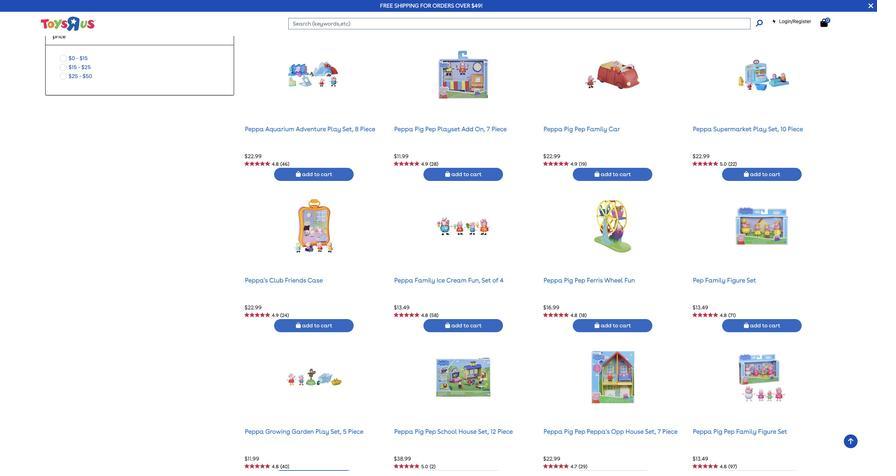 Task type: describe. For each thing, give the bounding box(es) containing it.
4.8 (46)
[[272, 161, 289, 167]]

set for figure
[[778, 428, 787, 436]]

to for add to cart button below (24)
[[314, 323, 320, 329]]

5
[[343, 428, 347, 436]]

shopping bag image for peppa family ice cream fun, set of 4
[[445, 323, 450, 329]]

supermarket
[[713, 125, 752, 133]]

4.8 (40)
[[272, 464, 289, 470]]

4.9 (33)
[[571, 10, 587, 16]]

5.0 for 5.0 (2)
[[421, 464, 428, 470]]

add to cart for add to cart button under (22)
[[749, 171, 780, 178]]

4.7 (29)
[[571, 464, 587, 470]]

peppa for peppa pig pep peppa's opp house set, 7 piece
[[544, 428, 563, 436]]

cart for add to cart button underneath (33)
[[620, 20, 631, 26]]

1 horizontal spatial set
[[747, 277, 756, 284]]

(33)
[[579, 10, 587, 16]]

(71)
[[728, 313, 736, 318]]

5.0 (2)
[[421, 464, 435, 470]]

pig for peppa pig pep family figure set
[[713, 428, 722, 436]]

(19)
[[579, 161, 587, 167]]

pig for peppa pig pep ferris wheel fun
[[564, 277, 573, 284]]

free shipping for orders over $49!
[[380, 2, 483, 9]]

$11.99 for peppa pig pep playset add on, 7 piece
[[394, 153, 409, 160]]

5.0 (22)
[[720, 161, 737, 167]]

4.8 (97)
[[720, 464, 737, 470]]

(29)
[[579, 464, 587, 470]]

adventure
[[296, 125, 326, 133]]

opp
[[611, 428, 624, 436]]

peppa's club friends case
[[245, 277, 323, 284]]

1 horizontal spatial peppa's
[[587, 428, 610, 436]]

$13.49 for pep family figure set
[[693, 304, 708, 311]]

(40)
[[280, 464, 289, 470]]

peppa for peppa pig pep ferris wheel fun
[[544, 277, 563, 284]]

pig for peppa pig pep school house set, 12 piece
[[415, 428, 424, 436]]

$13.49 for peppa family ice cream fun, set of 4
[[394, 304, 410, 311]]

add to cart button down (28)
[[424, 168, 503, 181]]

add to cart button down (23)
[[722, 17, 802, 30]]

peppa supermarket play set, 10 piece link
[[693, 125, 803, 133]]

10
[[780, 125, 786, 133]]

- for $15
[[78, 64, 80, 70]]

of
[[492, 277, 498, 284]]

$22.99 for opp
[[543, 456, 560, 462]]

1 horizontal spatial figure
[[758, 428, 776, 436]]

case
[[308, 277, 323, 284]]

to for add to cart button underneath (45) at the left top of page
[[314, 20, 320, 26]]

add to cart for add to cart button underneath (33)
[[599, 20, 631, 26]]

set, left 8
[[342, 125, 353, 133]]

$25 - $50
[[69, 73, 92, 79]]

cart for add to cart button underneath '(71)'
[[769, 323, 780, 329]]

(18)
[[579, 313, 587, 318]]

ice
[[437, 277, 445, 284]]

growing
[[265, 428, 290, 436]]

login/register button
[[772, 18, 811, 25]]

peppa aquarium adventure play set, 8 piece
[[245, 125, 375, 133]]

- for $25
[[79, 73, 81, 79]]

(97)
[[728, 464, 737, 470]]

add to cart button down (24)
[[274, 320, 354, 333]]

(34)
[[430, 10, 438, 16]]

4.9 (24)
[[272, 313, 289, 318]]

1 house from the left
[[459, 428, 477, 436]]

cart for add to cart button below (28)
[[470, 171, 482, 178]]

peppa growing garden play set, 5 piece link
[[245, 428, 363, 436]]

orders
[[432, 2, 454, 9]]

peppa aquarium adventure play set, 8 piece link
[[245, 125, 375, 133]]

shopping bag image for add to cart button underneath "(18)"
[[595, 323, 599, 329]]

0 horizontal spatial peppa's
[[245, 277, 268, 284]]

peppa for peppa aquarium adventure play set, 8 piece
[[245, 125, 264, 133]]

4.9 for peppa pig pep family car
[[571, 161, 577, 167]]

cart for add to cart button below (19)
[[620, 171, 631, 178]]

peppa for peppa pig pep family figure set
[[693, 428, 712, 436]]

play left 10
[[753, 125, 767, 133]]

$49!
[[471, 2, 483, 9]]

add to cart button down (19)
[[573, 168, 653, 181]]

peppa pig pep ferris wheel fun link
[[544, 277, 635, 284]]

to for add to cart button below (46)
[[314, 171, 320, 178]]

1 vertical spatial 7
[[657, 428, 661, 436]]

shopping bag image for add to cart button below (46)
[[296, 172, 301, 177]]

peppa family ice cream fun, set of 4 image
[[435, 192, 492, 261]]

4.8 (58)
[[421, 313, 438, 318]]

pep for peppa pig pep family figure set
[[724, 428, 735, 436]]

set, left 12
[[478, 428, 489, 436]]

0 link
[[820, 18, 835, 27]]

4.9 (19)
[[571, 161, 587, 167]]

ferris
[[587, 277, 603, 284]]

cart for add to cart button below (46)
[[321, 171, 332, 178]]

4.8 left (45) at the left top of page
[[272, 10, 279, 16]]

cart for add to cart button under (58)
[[470, 323, 482, 329]]

peppa supermarket play set, 10 piece image
[[734, 40, 791, 110]]

add to cart for add to cart button below (23)
[[749, 20, 780, 26]]

0 vertical spatial figure
[[727, 277, 745, 284]]

school
[[437, 428, 457, 436]]

on,
[[475, 125, 485, 133]]

peppa pig pep family car link
[[544, 125, 620, 133]]

4.8 for peppa pig pep ferris wheel fun
[[571, 313, 577, 318]]

pep family figure set
[[693, 277, 756, 284]]

peppa aquarium adventure play set, 8 piece image
[[286, 40, 342, 110]]

4.9 (28)
[[421, 161, 438, 167]]

aquarium
[[265, 125, 294, 133]]

peppa family ice cream fun, set of 4 link
[[394, 277, 504, 284]]

4
[[500, 277, 504, 284]]

cart for add to cart button underneath (45) at the left top of page
[[321, 20, 332, 26]]

to for add to cart button underneath (33)
[[613, 20, 618, 26]]

peppa growing garden play set, 5 piece
[[245, 428, 363, 436]]

cart for add to cart button underneath "(18)"
[[620, 323, 631, 329]]

shopping bag image for peppa supermarket play set, 10 piece
[[744, 172, 749, 177]]

friends
[[285, 277, 306, 284]]

$16.99
[[543, 304, 559, 311]]

(46)
[[280, 161, 289, 167]]

peppa's club friends case image
[[286, 192, 342, 261]]

peppa pig pep playset add on, 7 piece
[[394, 125, 507, 133]]

$0 - $15
[[69, 55, 88, 61]]

$25 inside $15 - $25 button
[[81, 64, 91, 70]]

$15 inside 'button'
[[80, 55, 88, 61]]

pep for peppa pig pep ferris wheel fun
[[575, 277, 585, 284]]

$15 - $25
[[69, 64, 91, 70]]

peppa pig pep family figure set image
[[734, 343, 791, 412]]

peppa pig pep school house set, 12 piece
[[394, 428, 513, 436]]

$38.99
[[394, 456, 411, 462]]

to for add to cart button below (23)
[[762, 20, 768, 26]]

$22.99 for car
[[543, 153, 560, 160]]

play for peppa growing garden play set, 5 piece
[[316, 428, 329, 436]]

add to cart button down (22)
[[722, 168, 802, 181]]

to for add to cart button below (28)
[[463, 171, 469, 178]]

cart for add to cart button below over
[[470, 20, 482, 26]]

4.8 (71)
[[720, 313, 736, 318]]

peppa's club friends case link
[[245, 277, 323, 284]]

add to cart for add to cart button under (58)
[[450, 323, 482, 329]]

shopping bag image for add to cart button below (23)
[[744, 20, 749, 26]]

$22.99 for set,
[[245, 153, 262, 160]]

$13.49 for peppa pig pep family figure set
[[693, 456, 708, 462]]

add to cart for add to cart button below (46)
[[301, 171, 332, 178]]

$11.99 for peppa growing garden play set, 5 piece
[[245, 456, 259, 462]]

free shipping for orders over $49! link
[[380, 2, 483, 9]]

peppa pig pep family figure set link
[[693, 428, 787, 436]]

peppa for peppa growing garden play set, 5 piece
[[245, 428, 264, 436]]

play for peppa aquarium adventure play set, 8 piece
[[327, 125, 341, 133]]

to for add to cart button below (19)
[[613, 171, 618, 178]]

0 vertical spatial 7
[[487, 125, 490, 133]]

shipping
[[394, 2, 419, 9]]

4.8 for peppa aquarium adventure play set, 8 piece
[[272, 161, 279, 167]]

Enter Keyword or Item No. search field
[[288, 18, 750, 29]]



Task type: locate. For each thing, give the bounding box(es) containing it.
add to cart button down "(18)"
[[573, 320, 653, 333]]

play right garden
[[316, 428, 329, 436]]

$25 up $50 in the top of the page
[[81, 64, 91, 70]]

$15 inside button
[[69, 64, 77, 70]]

2 house from the left
[[626, 428, 644, 436]]

add to cart for add to cart button underneath (45) at the left top of page
[[301, 20, 332, 26]]

over
[[455, 2, 470, 9]]

- inside button
[[79, 73, 81, 79]]

peppa for peppa pig pep playset add on, 7 piece
[[394, 125, 413, 133]]

$25 down $15 - $25 button
[[69, 73, 78, 79]]

pep family figure set image
[[734, 192, 791, 261]]

add to cart button down (33)
[[573, 17, 653, 30]]

1 vertical spatial $11.99
[[245, 456, 259, 462]]

peppa
[[245, 125, 264, 133], [394, 125, 413, 133], [544, 125, 563, 133], [693, 125, 712, 133], [394, 277, 413, 284], [544, 277, 563, 284], [245, 428, 264, 436], [394, 428, 413, 436], [544, 428, 563, 436], [693, 428, 712, 436]]

shopping bag image
[[820, 19, 828, 27], [296, 20, 301, 26], [595, 20, 599, 26], [744, 20, 749, 26], [296, 172, 301, 177], [296, 323, 301, 329], [595, 323, 599, 329], [744, 323, 749, 329]]

price element
[[53, 32, 227, 41]]

shopping bag image for 0 link
[[820, 19, 828, 27]]

pep for peppa pig pep family car
[[575, 125, 585, 133]]

4.8 left '(71)'
[[720, 313, 727, 318]]

0
[[826, 18, 829, 23]]

peppa pig pep ferris wheel fun
[[544, 277, 635, 284]]

add to cart button down over
[[424, 17, 503, 30]]

shopping bag image for add to cart button underneath (45) at the left top of page
[[296, 20, 301, 26]]

peppa pig pep family car
[[544, 125, 620, 133]]

peppa supermarket play set, 10 piece
[[693, 125, 803, 133]]

shopping bag image for peppa pig pep family car
[[595, 172, 599, 177]]

5.0 for 5.0 (23)
[[720, 10, 727, 16]]

cart for add to cart button below (24)
[[321, 323, 332, 329]]

peppa family ice cream fun, set of 4
[[394, 277, 504, 284]]

login/register
[[779, 18, 811, 24]]

4.9 left (19)
[[571, 161, 577, 167]]

- inside 'button'
[[76, 55, 78, 61]]

$15 down the $0 - $15 'button'
[[69, 64, 77, 70]]

1 vertical spatial -
[[78, 64, 80, 70]]

$25 inside $25 - $50 button
[[69, 73, 78, 79]]

to for add to cart button below over
[[463, 20, 469, 26]]

0 horizontal spatial $25
[[69, 73, 78, 79]]

4.9 left (24)
[[272, 313, 279, 318]]

toys r us image
[[40, 16, 96, 32]]

pig for peppa pig pep playset add on, 7 piece
[[415, 125, 424, 133]]

0 vertical spatial peppa's
[[245, 277, 268, 284]]

0 horizontal spatial $15
[[69, 64, 77, 70]]

house right school
[[459, 428, 477, 436]]

4.8 (18)
[[571, 313, 587, 318]]

shopping bag image
[[445, 20, 450, 26], [445, 172, 450, 177], [595, 172, 599, 177], [744, 172, 749, 177], [445, 323, 450, 329]]

playset
[[437, 125, 460, 133]]

shopping bag image for add to cart button below (24)
[[296, 323, 301, 329]]

$15 up $15 - $25 at the left top
[[80, 55, 88, 61]]

set for fun,
[[482, 277, 491, 284]]

4.8 left (46)
[[272, 161, 279, 167]]

1 horizontal spatial $25
[[81, 64, 91, 70]]

peppa's left club
[[245, 277, 268, 284]]

to for add to cart button under (58)
[[463, 323, 469, 329]]

4.9 left (33)
[[571, 10, 577, 16]]

$15 - $25 button
[[58, 63, 93, 72]]

add to cart button down (58)
[[424, 320, 503, 333]]

4.8 left (97)
[[720, 464, 727, 470]]

- right '$0'
[[76, 55, 78, 61]]

(58)
[[430, 313, 438, 318]]

1 vertical spatial figure
[[758, 428, 776, 436]]

peppa pig pep school house set, 12 piece link
[[394, 428, 513, 436]]

0 horizontal spatial $11.99
[[245, 456, 259, 462]]

add to cart for add to cart button underneath "(18)"
[[599, 323, 631, 329]]

$13.49
[[394, 304, 410, 311], [693, 304, 708, 311], [693, 456, 708, 462]]

peppa pig pep playset add on, 7 piece link
[[394, 125, 507, 133]]

7
[[487, 125, 490, 133], [657, 428, 661, 436]]

add to cart for add to cart button below over
[[450, 20, 482, 26]]

house right opp
[[626, 428, 644, 436]]

$0
[[69, 55, 75, 61]]

12
[[490, 428, 496, 436]]

0 horizontal spatial house
[[459, 428, 477, 436]]

add to cart button down '(71)'
[[722, 320, 802, 333]]

shopping bag image for add to cart button underneath '(71)'
[[744, 323, 749, 329]]

5.0 left (2)
[[421, 464, 428, 470]]

5.0 (23)
[[720, 10, 737, 16]]

None search field
[[288, 18, 762, 29]]

5.0 down for
[[421, 10, 428, 16]]

set,
[[342, 125, 353, 133], [768, 125, 779, 133], [331, 428, 341, 436], [478, 428, 489, 436], [645, 428, 656, 436]]

(2)
[[430, 464, 435, 470]]

1 horizontal spatial $15
[[80, 55, 88, 61]]

close button image
[[868, 2, 873, 10]]

$25 - $50 button
[[58, 72, 94, 81]]

to for add to cart button underneath '(71)'
[[762, 323, 768, 329]]

house
[[459, 428, 477, 436], [626, 428, 644, 436]]

price
[[53, 33, 66, 40]]

to for add to cart button underneath "(18)"
[[613, 323, 618, 329]]

(23)
[[728, 10, 737, 16]]

2 horizontal spatial set
[[778, 428, 787, 436]]

peppa pig pep playset add on, 7 piece image
[[435, 40, 492, 110]]

8
[[355, 125, 359, 133]]

1 horizontal spatial $11.99
[[394, 153, 409, 160]]

set, left "5"
[[331, 428, 341, 436]]

$50
[[83, 73, 92, 79]]

5.0 left (22)
[[720, 161, 727, 167]]

0 horizontal spatial set
[[482, 277, 491, 284]]

set, right opp
[[645, 428, 656, 436]]

add to cart for add to cart button below (28)
[[450, 171, 482, 178]]

add to cart button down (45) at the left top of page
[[274, 17, 354, 30]]

shopping bag image inside 0 link
[[820, 19, 828, 27]]

peppa pig pep school house set, 12 piece image
[[435, 343, 492, 412]]

5.0 left (23)
[[720, 10, 727, 16]]

1 vertical spatial $25
[[69, 73, 78, 79]]

wheel
[[604, 277, 623, 284]]

peppa pig pep ferris wheel fun image
[[584, 192, 641, 261]]

shopping bag image for peppa pig pep playset add on, 7 piece
[[445, 172, 450, 177]]

5.0 for 5.0 (34)
[[421, 10, 428, 16]]

figure
[[727, 277, 745, 284], [758, 428, 776, 436]]

4.8 left (40)
[[272, 464, 279, 470]]

set, left 10
[[768, 125, 779, 133]]

4.9
[[571, 10, 577, 16], [421, 161, 428, 167], [571, 161, 577, 167], [272, 313, 279, 318]]

peppa for peppa family ice cream fun, set of 4
[[394, 277, 413, 284]]

peppa pig pep peppa's opp house set, 7 piece
[[544, 428, 678, 436]]

add to cart button down (46)
[[274, 168, 354, 181]]

add to cart for add to cart button underneath '(71)'
[[749, 323, 780, 329]]

pep for peppa pig pep peppa's opp house set, 7 piece
[[575, 428, 585, 436]]

peppa pig pep peppa's opp house set, 7 piece link
[[544, 428, 678, 436]]

- down '$0 - $15'
[[78, 64, 80, 70]]

5.0
[[421, 10, 428, 16], [720, 10, 727, 16], [720, 161, 727, 167], [421, 464, 428, 470]]

4.8 for peppa pig pep family figure set
[[720, 464, 727, 470]]

4.8 (45)
[[272, 10, 289, 16]]

4.8
[[272, 10, 279, 16], [272, 161, 279, 167], [421, 313, 428, 318], [571, 313, 577, 318], [720, 313, 727, 318], [272, 464, 279, 470], [720, 464, 727, 470]]

garden
[[292, 428, 314, 436]]

pig for peppa pig pep family car
[[564, 125, 573, 133]]

4.8 for peppa growing garden play set, 5 piece
[[272, 464, 279, 470]]

for
[[420, 2, 431, 9]]

add
[[302, 20, 313, 26], [451, 20, 462, 26], [601, 20, 611, 26], [750, 20, 761, 26], [461, 125, 473, 133], [302, 171, 313, 178], [451, 171, 462, 178], [601, 171, 611, 178], [750, 171, 761, 178], [302, 323, 313, 329], [451, 323, 462, 329], [601, 323, 611, 329], [750, 323, 761, 329]]

0 horizontal spatial figure
[[727, 277, 745, 284]]

peppa pig pep peppa's opp house set, 7 piece image
[[584, 343, 641, 412]]

0 vertical spatial $15
[[80, 55, 88, 61]]

cart for add to cart button below (23)
[[769, 20, 780, 26]]

(28)
[[430, 161, 438, 167]]

1 horizontal spatial 7
[[657, 428, 661, 436]]

1 vertical spatial $15
[[69, 64, 77, 70]]

$22.99
[[394, 2, 411, 8], [245, 153, 262, 160], [543, 153, 560, 160], [693, 153, 710, 160], [245, 304, 262, 311], [543, 456, 560, 462]]

pep
[[425, 125, 436, 133], [575, 125, 585, 133], [575, 277, 585, 284], [693, 277, 704, 284], [425, 428, 436, 436], [575, 428, 585, 436], [724, 428, 735, 436]]

4.8 for peppa family ice cream fun, set of 4
[[421, 313, 428, 318]]

pep family figure set link
[[693, 277, 756, 284]]

$22.99 for 10
[[693, 153, 710, 160]]

peppa growing garden play set, 5 piece image
[[286, 343, 342, 412]]

4.7
[[571, 464, 577, 470]]

0 horizontal spatial 7
[[487, 125, 490, 133]]

play left 8
[[327, 125, 341, 133]]

cream
[[446, 277, 467, 284]]

fun
[[624, 277, 635, 284]]

shopping bag image for add to cart button underneath (33)
[[595, 20, 599, 26]]

0 vertical spatial $25
[[81, 64, 91, 70]]

peppa for peppa pig pep family car
[[544, 125, 563, 133]]

pig for peppa pig pep peppa's opp house set, 7 piece
[[564, 428, 573, 436]]

free
[[380, 2, 393, 9]]

4.8 for pep family figure set
[[720, 313, 727, 318]]

peppa for peppa supermarket play set, 10 piece
[[693, 125, 712, 133]]

$0 - $15 button
[[58, 54, 90, 63]]

1 vertical spatial peppa's
[[587, 428, 610, 436]]

club
[[269, 277, 283, 284]]

5.0 for 5.0 (22)
[[720, 161, 727, 167]]

add to cart for add to cart button below (19)
[[599, 171, 631, 178]]

cart for add to cart button under (22)
[[769, 171, 780, 178]]

4.9 for peppa's club friends case
[[272, 313, 279, 318]]

4.9 left (28)
[[421, 161, 428, 167]]

add to cart
[[301, 20, 332, 26], [450, 20, 482, 26], [599, 20, 631, 26], [749, 20, 780, 26], [301, 171, 332, 178], [450, 171, 482, 178], [599, 171, 631, 178], [749, 171, 780, 178], [301, 323, 332, 329], [450, 323, 482, 329], [599, 323, 631, 329], [749, 323, 780, 329]]

(24)
[[280, 313, 289, 318]]

pep for peppa pig pep school house set, 12 piece
[[425, 428, 436, 436]]

0 vertical spatial -
[[76, 55, 78, 61]]

(45)
[[280, 10, 289, 16]]

- left $50 in the top of the page
[[79, 73, 81, 79]]

fun,
[[468, 277, 480, 284]]

- inside button
[[78, 64, 80, 70]]

$25
[[81, 64, 91, 70], [69, 73, 78, 79]]

4.8 left "(18)"
[[571, 313, 577, 318]]

4.8 left (58)
[[421, 313, 428, 318]]

car
[[609, 125, 620, 133]]

- for $0
[[76, 55, 78, 61]]

2 vertical spatial -
[[79, 73, 81, 79]]

add to cart for add to cart button below (24)
[[301, 323, 332, 329]]

5.0 (34)
[[421, 10, 438, 16]]

pep for peppa pig pep playset add on, 7 piece
[[425, 125, 436, 133]]

peppa's
[[245, 277, 268, 284], [587, 428, 610, 436]]

family
[[587, 125, 607, 133], [415, 277, 435, 284], [705, 277, 725, 284], [736, 428, 757, 436]]

peppa pig pep family figure set
[[693, 428, 787, 436]]

4.9 for peppa pig pep playset add on, 7 piece
[[421, 161, 428, 167]]

$11.99
[[394, 153, 409, 160], [245, 456, 259, 462]]

add to cart button
[[274, 17, 354, 30], [424, 17, 503, 30], [573, 17, 653, 30], [722, 17, 802, 30], [274, 168, 354, 181], [424, 168, 503, 181], [573, 168, 653, 181], [722, 168, 802, 181], [274, 320, 354, 333], [424, 320, 503, 333], [573, 320, 653, 333], [722, 320, 802, 333]]

peppa's left opp
[[587, 428, 610, 436]]

peppa pig pep family car image
[[584, 40, 641, 110]]

to for add to cart button under (22)
[[762, 171, 768, 178]]

0 vertical spatial $11.99
[[394, 153, 409, 160]]

1 horizontal spatial house
[[626, 428, 644, 436]]

peppa for peppa pig pep school house set, 12 piece
[[394, 428, 413, 436]]



Task type: vqa. For each thing, say whether or not it's contained in the screenshot.
PLAY
yes



